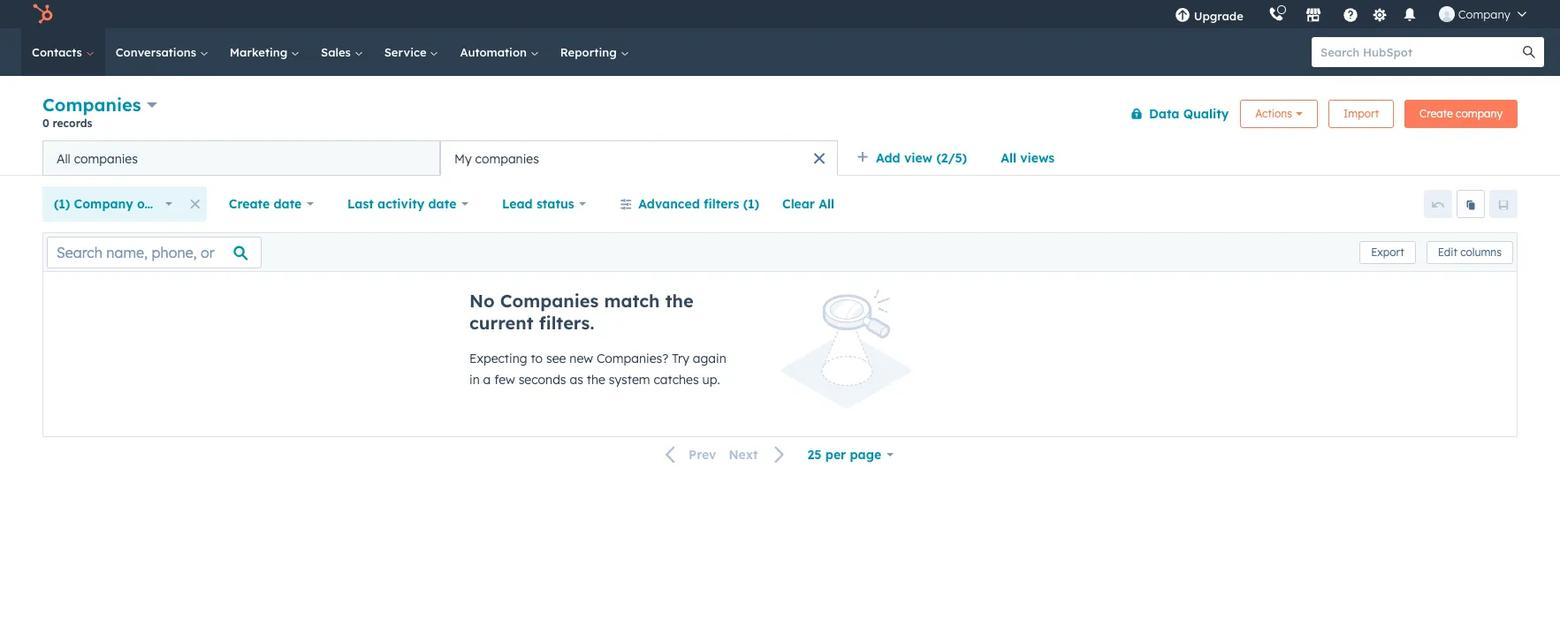 Task type: locate. For each thing, give the bounding box(es) containing it.
companies
[[74, 151, 138, 167], [475, 151, 539, 167]]

create left company
[[1420, 107, 1453, 120]]

0 horizontal spatial the
[[587, 372, 606, 388]]

companies up see
[[500, 290, 599, 312]]

all
[[1001, 150, 1017, 166], [57, 151, 70, 167], [819, 196, 835, 212]]

(1) company owner
[[54, 196, 175, 212]]

25 per page button
[[796, 438, 905, 473]]

notifications image
[[1402, 8, 1418, 24]]

menu item
[[1256, 0, 1260, 28]]

company right jacob simon image
[[1459, 7, 1511, 21]]

conversations
[[116, 45, 200, 59]]

lead
[[502, 196, 533, 212]]

1 horizontal spatial the
[[665, 290, 694, 312]]

create inside popup button
[[229, 196, 270, 212]]

0 vertical spatial companies
[[42, 94, 141, 116]]

edit
[[1438, 245, 1458, 259]]

edit columns
[[1438, 245, 1502, 259]]

0
[[42, 117, 49, 130]]

1 (1) from the left
[[54, 196, 70, 212]]

0 vertical spatial the
[[665, 290, 694, 312]]

1 companies from the left
[[74, 151, 138, 167]]

date down all companies button
[[274, 196, 302, 212]]

sales
[[321, 45, 354, 59]]

2 date from the left
[[428, 196, 456, 212]]

add
[[876, 150, 901, 166]]

create company
[[1420, 107, 1503, 120]]

1 vertical spatial companies
[[500, 290, 599, 312]]

create for create company
[[1420, 107, 1453, 120]]

0 horizontal spatial create
[[229, 196, 270, 212]]

upgrade
[[1194, 9, 1244, 23]]

import button
[[1329, 99, 1394, 128]]

advanced
[[639, 196, 700, 212]]

the right "match"
[[665, 290, 694, 312]]

next
[[729, 447, 758, 463]]

prev
[[689, 447, 716, 463]]

companies banner
[[42, 91, 1518, 141]]

1 horizontal spatial all
[[819, 196, 835, 212]]

reporting
[[560, 45, 620, 59]]

create inside "button"
[[1420, 107, 1453, 120]]

service
[[384, 45, 430, 59]]

1 vertical spatial the
[[587, 372, 606, 388]]

companies for all companies
[[74, 151, 138, 167]]

lead status
[[502, 196, 574, 212]]

companies
[[42, 94, 141, 116], [500, 290, 599, 312]]

(1) right filters
[[743, 196, 759, 212]]

all down '0 records'
[[57, 151, 70, 167]]

current
[[469, 312, 534, 334]]

(1) down all companies
[[54, 196, 70, 212]]

system
[[609, 372, 650, 388]]

0 vertical spatial create
[[1420, 107, 1453, 120]]

2 horizontal spatial all
[[1001, 150, 1017, 166]]

company down all companies
[[74, 196, 133, 212]]

to
[[531, 351, 543, 367]]

views
[[1020, 150, 1055, 166]]

data quality button
[[1119, 96, 1230, 131]]

all companies button
[[42, 141, 440, 176]]

expecting to see new companies? try again in a few seconds as the system catches up.
[[469, 351, 726, 388]]

expecting
[[469, 351, 527, 367]]

1 horizontal spatial create
[[1420, 107, 1453, 120]]

1 date from the left
[[274, 196, 302, 212]]

clear all
[[782, 196, 835, 212]]

the
[[665, 290, 694, 312], [587, 372, 606, 388]]

my companies button
[[440, 141, 838, 176]]

the right "as"
[[587, 372, 606, 388]]

all for all companies
[[57, 151, 70, 167]]

companies right my
[[475, 151, 539, 167]]

0 horizontal spatial date
[[274, 196, 302, 212]]

1 vertical spatial create
[[229, 196, 270, 212]]

few
[[494, 372, 515, 388]]

menu
[[1162, 0, 1539, 28]]

0 horizontal spatial companies
[[74, 151, 138, 167]]

contacts
[[32, 45, 86, 59]]

1 horizontal spatial date
[[428, 196, 456, 212]]

all inside all companies button
[[57, 151, 70, 167]]

0 horizontal spatial companies
[[42, 94, 141, 116]]

export
[[1371, 245, 1405, 259]]

all right clear
[[819, 196, 835, 212]]

companies up the (1) company owner 'popup button'
[[74, 151, 138, 167]]

new
[[570, 351, 593, 367]]

companies for my companies
[[475, 151, 539, 167]]

marketing
[[230, 45, 291, 59]]

jacob simon image
[[1439, 6, 1455, 22]]

0 horizontal spatial all
[[57, 151, 70, 167]]

edit columns button
[[1427, 241, 1514, 264]]

all left views
[[1001, 150, 1017, 166]]

1 horizontal spatial company
[[1459, 7, 1511, 21]]

columns
[[1461, 245, 1502, 259]]

date
[[274, 196, 302, 212], [428, 196, 456, 212]]

activity
[[378, 196, 425, 212]]

0 vertical spatial company
[[1459, 7, 1511, 21]]

0 horizontal spatial (1)
[[54, 196, 70, 212]]

2 (1) from the left
[[743, 196, 759, 212]]

create down all companies button
[[229, 196, 270, 212]]

company
[[1459, 7, 1511, 21], [74, 196, 133, 212]]

contacts link
[[21, 28, 105, 76]]

(1)
[[54, 196, 70, 212], [743, 196, 759, 212]]

create date
[[229, 196, 302, 212]]

the inside no companies match the current filters.
[[665, 290, 694, 312]]

1 horizontal spatial companies
[[500, 290, 599, 312]]

Search name, phone, or domain search field
[[47, 236, 262, 268]]

date right activity
[[428, 196, 456, 212]]

page
[[850, 447, 882, 463]]

companies?
[[597, 351, 669, 367]]

2 companies from the left
[[475, 151, 539, 167]]

companies inside no companies match the current filters.
[[500, 290, 599, 312]]

0 horizontal spatial company
[[74, 196, 133, 212]]

sales link
[[310, 28, 374, 76]]

1 horizontal spatial companies
[[475, 151, 539, 167]]

hubspot image
[[32, 4, 53, 25]]

company inside 'popup button'
[[74, 196, 133, 212]]

1 vertical spatial company
[[74, 196, 133, 212]]

company button
[[1428, 0, 1537, 28]]

marketplaces image
[[1306, 8, 1321, 24]]

companies inside popup button
[[42, 94, 141, 116]]

records
[[53, 117, 92, 130]]

again
[[693, 351, 726, 367]]

all inside all views link
[[1001, 150, 1017, 166]]

try
[[672, 351, 690, 367]]

status
[[537, 196, 574, 212]]

in
[[469, 372, 480, 388]]

companies up records
[[42, 94, 141, 116]]

the inside expecting to see new companies? try again in a few seconds as the system catches up.
[[587, 372, 606, 388]]

calling icon button
[[1261, 3, 1291, 26]]

1 horizontal spatial (1)
[[743, 196, 759, 212]]



Task type: describe. For each thing, give the bounding box(es) containing it.
automation
[[460, 45, 530, 59]]

marketing link
[[219, 28, 310, 76]]

calling icon image
[[1268, 7, 1284, 23]]

companies button
[[42, 92, 157, 118]]

filters.
[[539, 312, 594, 334]]

create date button
[[217, 187, 325, 222]]

Search HubSpot search field
[[1312, 37, 1529, 67]]

add view (2/5)
[[876, 150, 967, 166]]

marketplaces button
[[1295, 0, 1332, 28]]

a
[[483, 372, 491, 388]]

clear all button
[[771, 187, 846, 222]]

quality
[[1184, 106, 1229, 122]]

import
[[1344, 107, 1379, 120]]

last activity date
[[348, 196, 456, 212]]

all for all views
[[1001, 150, 1017, 166]]

upgrade image
[[1175, 8, 1191, 24]]

help image
[[1343, 8, 1359, 24]]

(1) company owner button
[[42, 187, 184, 222]]

create for create date
[[229, 196, 270, 212]]

add view (2/5) button
[[845, 141, 989, 176]]

actions button
[[1241, 99, 1318, 128]]

as
[[570, 372, 583, 388]]

25 per page
[[808, 447, 882, 463]]

pagination navigation
[[655, 444, 796, 467]]

no
[[469, 290, 495, 312]]

last
[[348, 196, 374, 212]]

last activity date button
[[336, 187, 480, 222]]

my companies
[[454, 151, 539, 167]]

match
[[604, 290, 660, 312]]

next button
[[723, 444, 796, 467]]

all views link
[[989, 141, 1066, 176]]

service link
[[374, 28, 449, 76]]

all inside clear all button
[[819, 196, 835, 212]]

reporting link
[[550, 28, 640, 76]]

(2/5)
[[937, 150, 967, 166]]

0 records
[[42, 117, 92, 130]]

per
[[826, 447, 846, 463]]

lead status button
[[491, 187, 598, 222]]

my
[[454, 151, 472, 167]]

catches
[[654, 372, 699, 388]]

advanced filters (1)
[[639, 196, 759, 212]]

all views
[[1001, 150, 1055, 166]]

settings image
[[1372, 8, 1388, 23]]

create company button
[[1405, 99, 1518, 128]]

see
[[546, 351, 566, 367]]

search image
[[1523, 46, 1536, 58]]

settings link
[[1369, 5, 1391, 23]]

data
[[1149, 106, 1180, 122]]

advanced filters (1) button
[[609, 187, 771, 222]]

actions
[[1256, 107, 1292, 120]]

up.
[[702, 372, 720, 388]]

conversations link
[[105, 28, 219, 76]]

help button
[[1336, 0, 1366, 28]]

(1) inside advanced filters (1) button
[[743, 196, 759, 212]]

owner
[[137, 196, 175, 212]]

menu containing company
[[1162, 0, 1539, 28]]

view
[[904, 150, 933, 166]]

25
[[808, 447, 822, 463]]

no companies match the current filters.
[[469, 290, 694, 334]]

notifications button
[[1395, 0, 1425, 28]]

company
[[1456, 107, 1503, 120]]

automation link
[[449, 28, 550, 76]]

seconds
[[519, 372, 566, 388]]

search button
[[1514, 37, 1544, 67]]

prev button
[[655, 444, 723, 467]]

export button
[[1360, 241, 1416, 264]]

hubspot link
[[21, 4, 66, 25]]

filters
[[704, 196, 739, 212]]

clear
[[782, 196, 815, 212]]

data quality
[[1149, 106, 1229, 122]]

company inside popup button
[[1459, 7, 1511, 21]]

all companies
[[57, 151, 138, 167]]

(1) inside 'popup button'
[[54, 196, 70, 212]]



Task type: vqa. For each thing, say whether or not it's contained in the screenshot.
the Search activities Search Box
no



